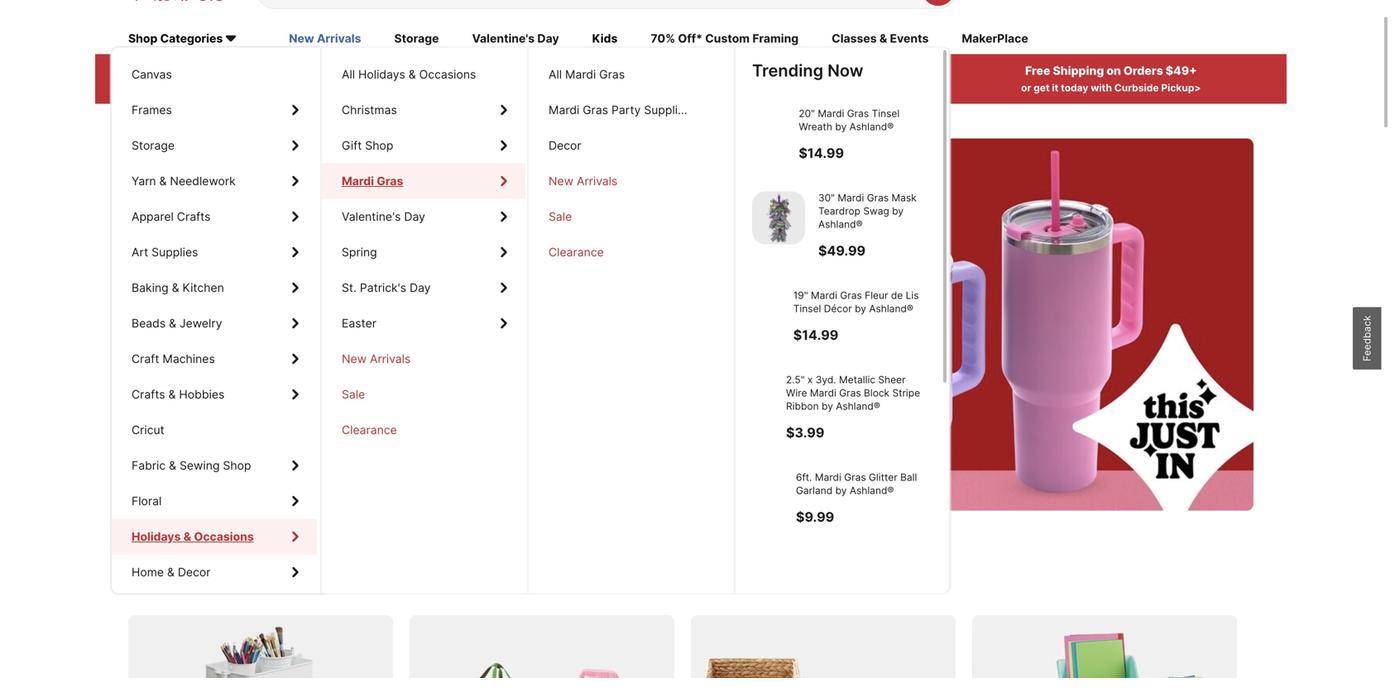 Task type: describe. For each thing, give the bounding box(es) containing it.
3yd.
[[848, 387, 869, 399]]

gras inside "mardi gras party supplies" link
[[583, 103, 608, 117]]

mardi inside 6ft. mardi gras glitter ball garland by ashland®
[[837, 498, 864, 510]]

three water hyacinth baskets in white, brown and tan image
[[691, 616, 956, 679]]

item undefined image inside 2.5" x 3yd. metallic sheer wire mardi gras block stripe ribbon by ashland® link
[[752, 387, 805, 440]]

gift shop link
[[322, 128, 526, 163]]

sewing for storage
[[180, 459, 220, 473]]

shipping
[[1053, 64, 1104, 78]]

teardrop
[[819, 205, 861, 217]]

0 vertical spatial sale link
[[529, 199, 732, 235]]

curbside
[[1115, 82, 1159, 94]]

swag
[[863, 205, 890, 217]]

to
[[393, 335, 412, 361]]

frames link for storage
[[112, 92, 317, 128]]

holidays & occasions for storage
[[132, 530, 249, 544]]

mardi inside 30" mardi gras mask teardrop swag by ashland®
[[838, 192, 864, 204]]

gift shop
[[342, 139, 393, 153]]

70% off* custom framing
[[651, 32, 799, 46]]

art for valentine's day
[[132, 245, 148, 259]]

home & decor link for kids
[[112, 555, 317, 591]]

cricut for new arrivals
[[132, 423, 164, 437]]

canvas link for 70% off* custom framing
[[112, 57, 317, 92]]

holidays for new arrivals
[[132, 530, 179, 544]]

match
[[417, 335, 476, 361]]

fleur
[[890, 290, 914, 302]]

gras inside 30" mardi gras mask teardrop swag by ashland®
[[867, 192, 889, 204]]

70%
[[651, 32, 675, 46]]

holidays & occasions for kids
[[132, 530, 249, 544]]

kids link
[[592, 30, 618, 49]]

style.
[[528, 335, 580, 361]]

2.5"
[[819, 387, 837, 399]]

get
[[1034, 82, 1050, 94]]

custom
[[705, 32, 750, 46]]

events
[[890, 32, 929, 46]]

mardi gras party supplies
[[549, 103, 691, 117]]

when
[[559, 82, 585, 94]]

& inside classes & events link
[[880, 32, 887, 46]]

now
[[828, 60, 864, 81]]

holidays for kids
[[132, 530, 179, 544]]

yarn for shop categories
[[132, 174, 156, 188]]

with inside 20% off all regular price purchases with code daily23us. exclusions apply>
[[185, 82, 206, 94]]

baking & kitchen for valentine's day
[[132, 281, 224, 295]]

tinsel inside the "20" mardi gras tinsel wreath by ashland®"
[[891, 108, 919, 120]]

floral for shop categories
[[132, 495, 162, 509]]

every
[[404, 569, 459, 593]]

fabric for classes & events
[[132, 459, 166, 473]]

craft for new arrivals
[[132, 352, 159, 366]]

storage for 70% off* custom framing
[[132, 139, 175, 153]]

storage link for shop categories
[[112, 128, 317, 163]]

valentine's day for topmost valentine's day link
[[472, 32, 559, 46]]

purchases
[[327, 64, 387, 78]]

rewards
[[711, 64, 760, 78]]

craft machines for storage
[[132, 352, 215, 366]]

home & decor for valentine's day
[[132, 566, 211, 580]]

6ft. mardi gras glitter ball garland by ashland® link
[[752, 498, 924, 569]]

machines for classes & events
[[163, 352, 215, 366]]

beads & jewelry for 70% off* custom framing
[[132, 317, 222, 331]]

fabric for 70% off* custom framing
[[132, 459, 166, 473]]

1 horizontal spatial clearance
[[549, 245, 604, 259]]

supplies for storage
[[152, 245, 198, 259]]

you
[[588, 82, 606, 94]]

needlework for shop categories
[[170, 174, 236, 188]]

kitchen for 70% off* custom framing
[[182, 281, 224, 295]]

on inside "free shipping on orders $49+ or get it today with curbside pickup>"
[[1107, 64, 1121, 78]]

glitter
[[891, 498, 920, 510]]

machines for kids
[[163, 352, 215, 366]]

holidays & occasions link for new arrivals
[[112, 519, 317, 555]]

it
[[1052, 82, 1059, 94]]

customize your tumbler to match your style.
[[161, 335, 580, 361]]

shop tumblers
[[181, 394, 263, 409]]

get
[[161, 227, 230, 277]]

yarn & needlework link for kids
[[112, 163, 317, 199]]

frames link for kids
[[112, 92, 317, 128]]

patrick's
[[360, 281, 406, 295]]

craft for 70% off* custom framing
[[132, 352, 159, 366]]

mardi gras
[[342, 174, 403, 188]]

crafts & hobbies for 70% off* custom framing
[[132, 388, 225, 402]]

regular
[[248, 64, 292, 78]]

card.³
[[737, 82, 768, 94]]

cricut for kids
[[132, 423, 164, 437]]

customize
[[161, 335, 261, 361]]

floral for valentine's day
[[132, 495, 162, 509]]

crafts & hobbies for valentine's day
[[132, 388, 225, 402]]

0 vertical spatial valentine's day link
[[472, 30, 559, 49]]

shop tumblers button
[[161, 381, 283, 421]]

yarn & needlework link for classes & events
[[112, 163, 317, 199]]

holidays & occasions for shop categories
[[132, 530, 249, 544]]

space.
[[464, 569, 529, 593]]

exclusions
[[295, 82, 348, 94]]

70% off* custom framing link
[[651, 30, 799, 49]]

all inside 20% off all regular price purchases with code daily23us. exclusions apply>
[[230, 64, 245, 78]]

needlework for valentine's day
[[170, 174, 236, 188]]

2 horizontal spatial new
[[549, 174, 574, 188]]

fabric & sewing shop for 70% off* custom framing
[[132, 459, 251, 473]]

& inside earn 9% in rewards when you use your michaels™ credit card.³ details & apply>
[[806, 82, 813, 94]]

holidays & occasions for new arrivals
[[132, 530, 249, 544]]

details
[[770, 82, 804, 94]]

& inside all holidays & occasions link
[[409, 67, 416, 82]]

holidays for storage
[[132, 530, 179, 544]]

valentine's for topmost valentine's day link
[[472, 32, 535, 46]]

gift
[[342, 139, 362, 153]]

19"
[[819, 290, 833, 302]]

by inside 19" mardi gras fleur de lis tinsel décor by ashland®
[[911, 303, 922, 315]]

baking & kitchen link for shop categories
[[112, 270, 317, 306]]

yarn for storage
[[132, 174, 156, 188]]

crafts & hobbies link for shop categories
[[112, 377, 317, 413]]

easter
[[342, 317, 377, 331]]

craft machines for 70% off* custom framing
[[132, 352, 215, 366]]

apply>
[[350, 82, 384, 94]]

home for new arrivals
[[132, 566, 164, 580]]

ribbon
[[878, 414, 910, 426]]

orders
[[1124, 64, 1163, 78]]

home & decor for kids
[[132, 566, 211, 580]]

off
[[209, 64, 227, 78]]

in
[[697, 64, 708, 78]]

supplies for new arrivals
[[152, 245, 198, 259]]

beads for storage
[[132, 317, 166, 331]]

beads for new arrivals
[[132, 317, 166, 331]]

machines for storage
[[163, 352, 215, 366]]

st.
[[342, 281, 357, 295]]

craft machines link for classes & events
[[112, 341, 317, 377]]

fabric & sewing shop for storage
[[132, 459, 251, 473]]

baking & kitchen for 70% off* custom framing
[[132, 281, 224, 295]]

garland
[[838, 511, 875, 523]]

categories
[[160, 32, 223, 46]]

0 vertical spatial new arrivals link
[[289, 30, 361, 49]]

art supplies link for storage
[[112, 235, 317, 270]]

needlework for 70% off* custom framing
[[170, 174, 236, 188]]

storage link for kids
[[112, 128, 317, 163]]

decor link
[[529, 128, 732, 163]]

baking for shop categories
[[132, 281, 169, 295]]

creative
[[209, 569, 288, 593]]

trending
[[752, 60, 824, 81]]

shop categories link
[[128, 30, 256, 49]]

home & decor for new arrivals
[[132, 566, 211, 580]]

20% off all regular price purchases with code daily23us. exclusions apply>
[[181, 64, 387, 94]]

stripe
[[847, 414, 875, 426]]

...
[[588, 227, 627, 277]]

sewing for classes & events
[[180, 459, 220, 473]]

yarn & needlework for new arrivals
[[132, 174, 236, 188]]

art supplies link for kids
[[112, 235, 317, 270]]

earn
[[648, 64, 675, 78]]

your inside earn 9% in rewards when you use your michaels™ credit card.³ details & apply>
[[628, 82, 650, 94]]

trending now
[[752, 60, 864, 81]]

craft machines link for shop categories
[[112, 341, 317, 377]]

19" mardi gras fleur de lis tinsel décor by ashland®
[[819, 290, 922, 328]]

machines for shop categories
[[163, 352, 215, 366]]

spring
[[342, 245, 377, 259]]

craft for kids
[[132, 352, 159, 366]]

art for shop categories
[[132, 245, 148, 259]]

décor
[[880, 303, 908, 315]]

storage for kids
[[132, 139, 175, 153]]

1 vertical spatial day
[[404, 210, 425, 224]]

2.5" x 3yd. metallic sheer wire mardi gras block stripe ribbon by ashland® link
[[752, 387, 924, 471]]

decor for kids
[[178, 566, 211, 580]]

occasions inside all holidays & occasions link
[[419, 67, 476, 82]]

easter link
[[322, 306, 526, 341]]

your left style.
[[481, 335, 524, 361]]

wire
[[849, 401, 870, 413]]

arrivals for the middle new arrivals link
[[577, 174, 618, 188]]

yarn for kids
[[132, 174, 156, 188]]

storage for storage
[[132, 139, 175, 153]]

mardi gras link
[[322, 163, 526, 199]]

mardi inside the "20" mardi gras tinsel wreath by ashland®"
[[838, 108, 864, 120]]

kitchen for shop categories
[[182, 281, 224, 295]]

free shipping on orders $49+ or get it today with curbside pickup>
[[1021, 64, 1201, 94]]

ashland® inside 19" mardi gras fleur de lis tinsel décor by ashland®
[[819, 316, 863, 328]]

apparel crafts for new arrivals
[[132, 210, 211, 224]]

art supplies link for valentine's day
[[112, 235, 317, 270]]

0 horizontal spatial new
[[289, 32, 314, 46]]

holidays & occasions link for valentine's day
[[112, 519, 317, 555]]

2 vertical spatial new arrivals link
[[322, 341, 526, 377]]

party
[[612, 103, 641, 117]]

blue, pink, and purple tumblers on red background image
[[128, 139, 1254, 511]]

storage link for new arrivals
[[112, 128, 317, 163]]

ashland® inside the "20" mardi gras tinsel wreath by ashland®"
[[869, 121, 914, 133]]

ball
[[819, 511, 835, 523]]

use
[[608, 82, 626, 94]]

by inside 6ft. mardi gras glitter ball garland by ashland®
[[877, 511, 889, 523]]

gras inside the "20" mardi gras tinsel wreath by ashland®"
[[867, 108, 889, 120]]

decor for shop categories
[[178, 566, 211, 580]]

0 vertical spatial day
[[537, 32, 559, 46]]

all holidays & occasions link
[[322, 57, 526, 92]]

michaels™
[[652, 82, 702, 94]]

metallic
[[871, 387, 908, 399]]

crafts & hobbies link for new arrivals
[[112, 377, 317, 413]]

holidays & occasions link for shop categories
[[112, 519, 317, 555]]

home & decor link for classes & events
[[112, 555, 317, 591]]

lis
[[833, 303, 846, 315]]

item undefined image for de
[[752, 289, 805, 342]]

cricut link for 70% off* custom framing
[[112, 413, 317, 448]]

cricut link for classes & events
[[112, 413, 317, 448]]

0 vertical spatial sale
[[549, 210, 572, 224]]

by inside 2.5" x 3yd. metallic sheer wire mardi gras block stripe ribbon by ashland®
[[819, 427, 830, 439]]



Task type: vqa. For each thing, say whether or not it's contained in the screenshot.


Task type: locate. For each thing, give the bounding box(es) containing it.
decor for storage
[[178, 566, 211, 580]]

0 horizontal spatial valentine's
[[342, 210, 401, 224]]

art supplies for classes & events
[[132, 245, 198, 259]]

apparel crafts link for storage
[[112, 199, 317, 235]]

1 vertical spatial $14.99
[[819, 341, 864, 357]]

spring link
[[322, 235, 526, 270]]

shop categories
[[128, 32, 223, 46]]

makerplace link
[[962, 30, 1029, 49]]

frames
[[132, 103, 172, 117], [132, 103, 172, 117], [132, 103, 172, 117], [132, 103, 172, 117], [132, 103, 172, 117], [132, 103, 172, 117], [132, 103, 172, 117], [132, 103, 172, 117]]

frames link
[[112, 92, 317, 128], [112, 92, 317, 128], [112, 92, 317, 128], [112, 92, 317, 128], [112, 92, 317, 128], [112, 92, 317, 128], [112, 92, 317, 128], [112, 92, 317, 128]]

new arrivals link up price
[[289, 30, 361, 49]]

1 vertical spatial tumbler
[[313, 335, 388, 361]]

0 vertical spatial valentine's
[[472, 32, 535, 46]]

2 vertical spatial day
[[410, 281, 431, 295]]

2 item undefined image from the top
[[752, 192, 805, 245]]

1 horizontal spatial sale
[[549, 210, 572, 224]]

valentine's day for the bottommost valentine's day link
[[342, 210, 425, 224]]

crafts & hobbies for shop categories
[[132, 388, 225, 402]]

day up all mardi gras
[[537, 32, 559, 46]]

christmas link
[[322, 92, 526, 128]]

mardi up wreath
[[838, 108, 864, 120]]

0 horizontal spatial clearance link
[[322, 413, 526, 448]]

your right use
[[628, 82, 650, 94]]

item undefined image left de
[[752, 289, 805, 342]]

beads & jewelry link for storage
[[112, 306, 317, 341]]

baking & kitchen for storage
[[132, 281, 224, 295]]

all for all holidays & occasions
[[342, 67, 355, 82]]

mardi inside 'link'
[[342, 174, 374, 188]]

0 vertical spatial $14.99
[[819, 145, 864, 161]]

supplies for shop categories
[[152, 245, 198, 259]]

item undefined image left ball
[[752, 498, 805, 551]]

craft machines for shop categories
[[132, 352, 215, 366]]

by down fleur
[[911, 303, 922, 315]]

valentine's day link up when
[[472, 30, 559, 49]]

ashland® down teardrop at the right of page
[[819, 218, 863, 230]]

1 vertical spatial new arrivals link
[[529, 163, 732, 199]]

1 horizontal spatial valentine's day
[[472, 32, 559, 46]]

crafts & hobbies link for storage
[[112, 377, 317, 413]]

apparel crafts link for classes & events
[[112, 199, 317, 235]]

beads for valentine's day
[[132, 317, 166, 331]]

valentine's day link down mardi gras
[[322, 199, 526, 235]]

beads for kids
[[132, 317, 166, 331]]

gras inside 6ft. mardi gras glitter ball garland by ashland®
[[867, 498, 889, 510]]

ashland® inside 30" mardi gras mask teardrop swag by ashland®
[[819, 218, 863, 230]]

or
[[1021, 82, 1032, 94]]

home & decor link
[[112, 555, 317, 591], [112, 555, 317, 591], [112, 555, 317, 591], [112, 555, 317, 591], [112, 555, 317, 591], [112, 555, 317, 591], [112, 555, 317, 591], [112, 555, 317, 591]]

fabric for new arrivals
[[132, 459, 166, 473]]

white rolling cart with art supplies image
[[128, 616, 393, 679]]

20" mardi gras tinsel wreath by ashland®
[[819, 108, 919, 133]]

gras up décor
[[865, 290, 887, 302]]

20%
[[181, 64, 206, 78]]

0 horizontal spatial sale
[[342, 388, 365, 402]]

gras inside all mardi gras link
[[599, 67, 625, 82]]

frames link for shop categories
[[112, 92, 317, 128]]

gras up ribbon
[[902, 401, 924, 413]]

1 horizontal spatial arrivals
[[370, 352, 411, 366]]

$14.99
[[819, 145, 864, 161], [819, 341, 864, 357]]

mardi up when
[[565, 67, 596, 82]]

occasions for 70% off* custom framing
[[193, 530, 249, 544]]

beads for 70% off* custom framing
[[132, 317, 166, 331]]

holidays for 70% off* custom framing
[[132, 530, 179, 544]]

0 vertical spatial tumbler
[[335, 227, 484, 277]]

1 horizontal spatial tinsel
[[891, 108, 919, 120]]

all up when
[[549, 67, 562, 82]]

home & decor link for storage
[[112, 555, 317, 591]]

cricut
[[132, 423, 164, 437], [132, 423, 164, 437], [132, 423, 164, 437], [132, 423, 164, 437], [132, 423, 164, 437], [132, 423, 164, 437], [132, 423, 164, 437], [132, 423, 164, 437]]

1 horizontal spatial all
[[342, 67, 355, 82]]

4 item undefined image from the top
[[752, 387, 805, 440]]

valentine's day down mardi gras
[[342, 210, 425, 224]]

gras right 20"
[[867, 108, 889, 120]]

art for new arrivals
[[132, 245, 148, 259]]

arrivals
[[317, 32, 361, 46], [577, 174, 618, 188], [370, 352, 411, 366]]

&
[[880, 32, 887, 46], [409, 67, 416, 82], [806, 82, 813, 94], [159, 174, 167, 188], [159, 174, 167, 188], [159, 174, 167, 188], [159, 174, 167, 188], [159, 174, 167, 188], [159, 174, 167, 188], [159, 174, 167, 188], [159, 174, 167, 188], [172, 281, 179, 295], [172, 281, 179, 295], [172, 281, 179, 295], [172, 281, 179, 295], [172, 281, 179, 295], [172, 281, 179, 295], [172, 281, 179, 295], [172, 281, 179, 295], [169, 317, 176, 331], [169, 317, 176, 331], [169, 317, 176, 331], [169, 317, 176, 331], [169, 317, 176, 331], [169, 317, 176, 331], [169, 317, 176, 331], [169, 317, 176, 331], [168, 388, 176, 402], [168, 388, 176, 402], [168, 388, 176, 402], [168, 388, 176, 402], [168, 388, 176, 402], [168, 388, 176, 402], [168, 388, 176, 402], [168, 388, 176, 402], [169, 459, 176, 473], [169, 459, 176, 473], [169, 459, 176, 473], [169, 459, 176, 473], [169, 459, 176, 473], [169, 459, 176, 473], [169, 459, 176, 473], [169, 459, 176, 473], [182, 530, 189, 544], [182, 530, 189, 544], [182, 530, 189, 544], [182, 530, 189, 544], [182, 530, 189, 544], [182, 530, 189, 544], [182, 530, 189, 544], [183, 530, 191, 544], [167, 566, 175, 580], [167, 566, 175, 580], [167, 566, 175, 580], [167, 566, 175, 580], [167, 566, 175, 580], [167, 566, 175, 580], [167, 566, 175, 580], [167, 566, 175, 580]]

baking & kitchen link for valentine's day
[[112, 270, 317, 306]]

2 horizontal spatial all
[[549, 67, 562, 82]]

fabric for valentine's day
[[132, 459, 166, 473]]

craft machines
[[132, 352, 215, 366], [132, 352, 215, 366], [132, 352, 215, 366], [132, 352, 215, 366], [132, 352, 215, 366], [132, 352, 215, 366], [132, 352, 215, 366], [132, 352, 215, 366]]

wreath
[[819, 121, 852, 133]]

storage
[[293, 569, 368, 593]]

sale up here
[[549, 210, 572, 224]]

mardi gras party supplies link
[[529, 92, 732, 128]]

ashland® down stripe
[[833, 427, 877, 439]]

kitchen
[[182, 281, 224, 295], [182, 281, 224, 295], [182, 281, 224, 295], [182, 281, 224, 295], [182, 281, 224, 295], [182, 281, 224, 295], [182, 281, 224, 295], [182, 281, 224, 295]]

with
[[185, 82, 206, 94], [1091, 82, 1112, 94]]

holidays & occasions link
[[112, 519, 317, 555], [112, 519, 317, 555], [112, 519, 317, 555], [112, 519, 317, 555], [112, 519, 317, 555], [112, 519, 317, 555], [112, 519, 317, 555], [112, 519, 317, 555]]

here
[[494, 227, 578, 277]]

apparel crafts for shop categories
[[132, 210, 211, 224]]

by inside 30" mardi gras mask teardrop swag by ashland®
[[892, 205, 904, 217]]

new arrivals for new arrivals link to the bottom
[[342, 352, 411, 366]]

tinsel right lis
[[849, 303, 877, 315]]

beads & jewelry link for classes & events
[[112, 306, 317, 341]]

0 vertical spatial clearance link
[[529, 235, 732, 270]]

crafts & hobbies for kids
[[132, 388, 225, 402]]

1 horizontal spatial with
[[1091, 82, 1112, 94]]

fabric for storage
[[132, 459, 166, 473]]

6ft.
[[819, 498, 835, 510]]

gras inside mardi gras 'link'
[[377, 174, 403, 188]]

by down block
[[819, 427, 830, 439]]

1 with from the left
[[185, 82, 206, 94]]

kitchen for classes & events
[[182, 281, 224, 295]]

0 horizontal spatial on
[[180, 569, 205, 593]]

1 vertical spatial sale
[[342, 388, 365, 402]]

ashland® right wreath
[[869, 121, 914, 133]]

1 vertical spatial new
[[549, 174, 574, 188]]

for up customize
[[161, 273, 215, 324]]

yarn & needlework link for valentine's day
[[112, 163, 317, 199]]

by right wreath
[[855, 121, 866, 133]]

arrivals for the top new arrivals link
[[317, 32, 361, 46]]

beads
[[132, 317, 166, 331], [132, 317, 166, 331], [132, 317, 166, 331], [132, 317, 166, 331], [132, 317, 166, 331], [132, 317, 166, 331], [132, 317, 166, 331], [132, 317, 166, 331]]

supplies
[[644, 103, 691, 117], [152, 245, 198, 259], [152, 245, 198, 259], [152, 245, 198, 259], [152, 245, 198, 259], [152, 245, 198, 259], [152, 245, 198, 259], [152, 245, 198, 259], [152, 245, 198, 259]]

$49+
[[1166, 64, 1197, 78]]

classes & events link
[[832, 30, 929, 49]]

craft
[[132, 352, 159, 366], [132, 352, 159, 366], [132, 352, 159, 366], [132, 352, 159, 366], [132, 352, 159, 366], [132, 352, 159, 366], [132, 352, 159, 366], [132, 352, 159, 366]]

tumbler up 'st. patrick's day'
[[335, 227, 484, 277]]

storage for classes & events
[[132, 139, 175, 153]]

new arrivals down decor link
[[549, 174, 618, 188]]

price
[[295, 64, 324, 78]]

your down under
[[266, 335, 308, 361]]

kids
[[592, 32, 618, 46]]

mardi down gift
[[342, 174, 374, 188]]

2 $14.99 from the top
[[819, 341, 864, 357]]

fabric & sewing shop link for storage
[[112, 448, 317, 484]]

new arrivals down easter
[[342, 352, 411, 366]]

holidays for valentine's day
[[132, 530, 179, 544]]

canvas link for shop categories
[[112, 57, 317, 92]]

item undefined image left block
[[752, 387, 805, 440]]

by
[[855, 121, 866, 133], [892, 205, 904, 217], [911, 303, 922, 315], [819, 427, 830, 439], [877, 511, 889, 523]]

new arrivals up price
[[289, 32, 361, 46]]

gras down gift shop
[[377, 174, 403, 188]]

on up curbside
[[1107, 64, 1121, 78]]

crafts & hobbies link for classes & events
[[112, 377, 317, 413]]

$14.99 down wreath
[[819, 145, 864, 161]]

block
[[819, 414, 844, 426]]

tinsel down "events"
[[891, 108, 919, 120]]

new up here
[[549, 174, 574, 188]]

new arrivals link down "mardi gras party supplies" link
[[529, 163, 732, 199]]

by right garland
[[877, 511, 889, 523]]

1 vertical spatial valentine's day
[[342, 210, 425, 224]]

baking & kitchen link
[[112, 270, 317, 306], [112, 270, 317, 306], [112, 270, 317, 306], [112, 270, 317, 306], [112, 270, 317, 306], [112, 270, 317, 306], [112, 270, 317, 306], [112, 270, 317, 306]]

item undefined image
[[752, 107, 805, 160], [752, 192, 805, 245], [752, 289, 805, 342], [752, 387, 805, 440], [752, 498, 805, 551]]

9%
[[677, 64, 695, 78]]

baking & kitchen for new arrivals
[[132, 281, 224, 295]]

occasions for shop categories
[[193, 530, 249, 544]]

mardi down when
[[549, 103, 580, 117]]

2 vertical spatial arrivals
[[370, 352, 411, 366]]

for
[[161, 273, 215, 324], [372, 569, 400, 593]]

cricut link
[[112, 413, 317, 448], [112, 413, 317, 448], [112, 413, 317, 448], [112, 413, 317, 448], [112, 413, 317, 448], [112, 413, 317, 448], [112, 413, 317, 448], [112, 413, 317, 448]]

beads & jewelry
[[132, 317, 222, 331], [132, 317, 222, 331], [132, 317, 222, 331], [132, 317, 222, 331], [132, 317, 222, 331], [132, 317, 222, 331], [132, 317, 222, 331], [132, 317, 222, 331]]

new arrivals link down $20! on the left top of the page
[[322, 341, 526, 377]]

off*
[[678, 32, 703, 46]]

tumbler inside 'get your tumbler here ... for under $20!'
[[335, 227, 484, 277]]

1 vertical spatial on
[[180, 569, 205, 593]]

tumbler down easter
[[313, 335, 388, 361]]

30" mardi gras mask teardrop swag by ashland®
[[819, 192, 917, 230]]

frames link for valentine's day
[[112, 92, 317, 128]]

mardi up lis
[[836, 290, 863, 302]]

1 vertical spatial tinsel
[[849, 303, 877, 315]]

1 horizontal spatial for
[[372, 569, 400, 593]]

1 vertical spatial clearance
[[342, 423, 397, 437]]

st. patrick's day
[[342, 281, 431, 295]]

crafts & hobbies link for valentine's day
[[112, 377, 317, 413]]

1 vertical spatial for
[[372, 569, 400, 593]]

yarn & needlework link for storage
[[112, 163, 317, 199]]

your inside 'get your tumbler here ... for under $20!'
[[240, 227, 325, 277]]

5 item undefined image from the top
[[752, 498, 805, 551]]

0 vertical spatial on
[[1107, 64, 1121, 78]]

0 horizontal spatial tinsel
[[849, 303, 877, 315]]

gras up use
[[599, 67, 625, 82]]

new up price
[[289, 32, 314, 46]]

with inside "free shipping on orders $49+ or get it today with curbside pickup>"
[[1091, 82, 1112, 94]]

item undefined image for teardrop
[[752, 192, 805, 245]]

all mardi gras link
[[529, 57, 732, 92]]

gras up swag
[[867, 192, 889, 204]]

sale link down to
[[322, 377, 526, 413]]

2 vertical spatial new
[[342, 352, 367, 366]]

0 horizontal spatial all
[[230, 64, 245, 78]]

yarn & needlework link for shop categories
[[112, 163, 317, 199]]

1 vertical spatial clearance link
[[322, 413, 526, 448]]

0 horizontal spatial valentine's day
[[342, 210, 425, 224]]

new down easter
[[342, 352, 367, 366]]

day up spring link
[[404, 210, 425, 224]]

save on creative storage for every space.
[[128, 569, 529, 593]]

0 vertical spatial new arrivals
[[289, 32, 361, 46]]

apparel crafts link for 70% off* custom framing
[[112, 199, 317, 235]]

1 horizontal spatial valentine's
[[472, 32, 535, 46]]

home & decor for shop categories
[[132, 566, 211, 580]]

art
[[132, 245, 148, 259], [132, 245, 148, 259], [132, 245, 148, 259], [132, 245, 148, 259], [132, 245, 148, 259], [132, 245, 148, 259], [132, 245, 148, 259], [132, 245, 148, 259]]

1 horizontal spatial on
[[1107, 64, 1121, 78]]

fabric & sewing shop link
[[112, 448, 317, 484], [112, 448, 317, 484], [112, 448, 317, 484], [112, 448, 317, 484], [112, 448, 317, 484], [112, 448, 317, 484], [112, 448, 317, 484], [112, 448, 317, 484]]

mardi down metallic
[[873, 401, 899, 413]]

sale link down decor link
[[529, 199, 732, 235]]

1 vertical spatial sale link
[[322, 377, 526, 413]]

3 item undefined image from the top
[[752, 289, 805, 342]]

arrivals down decor link
[[577, 174, 618, 188]]

storage link for classes & events
[[112, 128, 317, 163]]

baking for 70% off* custom framing
[[132, 281, 169, 295]]

baking for kids
[[132, 281, 169, 295]]

new
[[289, 32, 314, 46], [549, 174, 574, 188], [342, 352, 367, 366]]

sale down customize your tumbler to match your style.
[[342, 388, 365, 402]]

baking for classes & events
[[132, 281, 169, 295]]

colorful plastic storage bins image
[[972, 616, 1237, 679]]

jewelry for valentine's day
[[180, 317, 222, 331]]

craft for classes & events
[[132, 352, 159, 366]]

fabric & sewing shop link for kids
[[112, 448, 317, 484]]

ashland® inside 2.5" x 3yd. metallic sheer wire mardi gras block stripe ribbon by ashland®
[[833, 427, 877, 439]]

craft machines link for 70% off* custom framing
[[112, 341, 317, 377]]

floral for storage
[[132, 495, 162, 509]]

frames for kids
[[132, 103, 172, 117]]

supplies for kids
[[152, 245, 198, 259]]

jewelry for new arrivals
[[180, 317, 222, 331]]

apparel crafts link
[[112, 199, 317, 235], [112, 199, 317, 235], [112, 199, 317, 235], [112, 199, 317, 235], [112, 199, 317, 235], [112, 199, 317, 235], [112, 199, 317, 235], [112, 199, 317, 235]]

shop inside button
[[181, 394, 209, 409]]

your left spring
[[240, 227, 325, 277]]

machines for valentine's day
[[163, 352, 215, 366]]

hobbies for classes & events
[[179, 388, 225, 402]]

home
[[132, 566, 164, 580], [132, 566, 164, 580], [132, 566, 164, 580], [132, 566, 164, 580], [132, 566, 164, 580], [132, 566, 164, 580], [132, 566, 164, 580], [132, 566, 164, 580]]

0 horizontal spatial clearance
[[342, 423, 397, 437]]

code
[[208, 82, 232, 94]]

canvas
[[132, 67, 172, 82], [132, 67, 172, 82], [132, 67, 172, 82], [132, 67, 172, 82], [132, 67, 172, 82], [132, 67, 172, 82], [132, 67, 172, 82], [132, 67, 172, 82]]

0 vertical spatial clearance
[[549, 245, 604, 259]]

sale link
[[529, 199, 732, 235], [322, 377, 526, 413]]

1 vertical spatial valentine's day link
[[322, 199, 526, 235]]

storage link for storage
[[112, 128, 317, 163]]

occasions
[[419, 67, 476, 82], [193, 530, 249, 544], [193, 530, 249, 544], [193, 530, 249, 544], [193, 530, 249, 544], [193, 530, 249, 544], [193, 530, 249, 544], [193, 530, 249, 544], [194, 530, 254, 544]]

item undefined image inside 6ft. mardi gras glitter ball garland by ashland® link
[[752, 498, 805, 551]]

holiday storage containers image
[[410, 616, 675, 679]]

2 with from the left
[[1091, 82, 1112, 94]]

item undefined image left 30"
[[752, 192, 805, 245]]

occasions for valentine's day
[[193, 530, 249, 544]]

ashland® inside 6ft. mardi gras glitter ball garland by ashland®
[[819, 525, 863, 537]]

0 horizontal spatial arrivals
[[317, 32, 361, 46]]

beads & jewelry link for kids
[[112, 306, 317, 341]]

classes
[[832, 32, 877, 46]]

frames for new arrivals
[[132, 103, 172, 117]]

gras down you on the top
[[583, 103, 608, 117]]

hobbies
[[179, 388, 225, 402], [179, 388, 225, 402], [179, 388, 225, 402], [179, 388, 225, 402], [179, 388, 225, 402], [179, 388, 225, 402], [179, 388, 225, 402], [179, 388, 225, 402]]

yarn & needlework for 70% off* custom framing
[[132, 174, 236, 188]]

1 vertical spatial arrivals
[[577, 174, 618, 188]]

storage
[[394, 32, 439, 46], [132, 139, 175, 153], [132, 139, 175, 153], [132, 139, 175, 153], [132, 139, 175, 153], [132, 139, 175, 153], [132, 139, 175, 153], [132, 139, 175, 153], [132, 139, 175, 153]]

item undefined image down details
[[752, 107, 805, 160]]

jewelry for shop categories
[[180, 317, 222, 331]]

$49.99
[[819, 243, 866, 259]]

gras inside 19" mardi gras fleur de lis tinsel décor by ashland®
[[865, 290, 887, 302]]

1 horizontal spatial new
[[342, 352, 367, 366]]

all right off
[[230, 64, 245, 78]]

by inside the "20" mardi gras tinsel wreath by ashland®"
[[855, 121, 866, 133]]

apparel for shop categories
[[132, 210, 174, 224]]

for left every
[[372, 569, 400, 593]]

yarn & needlework link
[[112, 163, 317, 199], [112, 163, 317, 199], [112, 163, 317, 199], [112, 163, 317, 199], [112, 163, 317, 199], [112, 163, 317, 199], [112, 163, 317, 199], [112, 163, 317, 199]]

arrivals up 'purchases'
[[317, 32, 361, 46]]

save
[[128, 569, 176, 593]]

clearance link
[[529, 235, 732, 270], [322, 413, 526, 448]]

floral link for new arrivals
[[112, 484, 317, 519]]

storage link for 70% off* custom framing
[[112, 128, 317, 163]]

all holidays & occasions
[[342, 67, 476, 82]]

frames for storage
[[132, 103, 172, 117]]

mardi inside 2.5" x 3yd. metallic sheer wire mardi gras block stripe ribbon by ashland®
[[873, 401, 899, 413]]

get your tumbler here ... for under $20!
[[161, 227, 627, 324]]

mardi inside 19" mardi gras fleur de lis tinsel décor by ashland®
[[836, 290, 863, 302]]

0 vertical spatial valentine's day
[[472, 32, 559, 46]]

0 vertical spatial new
[[289, 32, 314, 46]]

st. patrick's day link
[[322, 270, 526, 306]]

0 horizontal spatial sale link
[[322, 377, 526, 413]]

gras inside 2.5" x 3yd. metallic sheer wire mardi gras block stripe ribbon by ashland®
[[902, 401, 924, 413]]

1 $14.99 from the top
[[819, 145, 864, 161]]

mask
[[892, 192, 917, 204]]

0 vertical spatial tinsel
[[891, 108, 919, 120]]

fabric & sewing shop for valentine's day
[[132, 459, 251, 473]]

apparel crafts for valentine's day
[[132, 210, 211, 224]]

0 vertical spatial arrivals
[[317, 32, 361, 46]]

1 item undefined image from the top
[[752, 107, 805, 160]]

all
[[230, 64, 245, 78], [342, 67, 355, 82], [549, 67, 562, 82]]

hobbies for 70% off* custom framing
[[179, 388, 225, 402]]

ashland® down ball
[[819, 525, 863, 537]]

holidays
[[358, 67, 405, 82], [132, 530, 179, 544], [132, 530, 179, 544], [132, 530, 179, 544], [132, 530, 179, 544], [132, 530, 179, 544], [132, 530, 179, 544], [132, 530, 179, 544], [132, 530, 181, 544]]

canvas link for kids
[[112, 57, 317, 92]]

$14.99 down lis
[[819, 341, 864, 357]]

day down spring link
[[410, 281, 431, 295]]

crafts
[[177, 210, 211, 224], [177, 210, 211, 224], [177, 210, 211, 224], [177, 210, 211, 224], [177, 210, 211, 224], [177, 210, 211, 224], [177, 210, 211, 224], [177, 210, 211, 224], [132, 388, 165, 402], [132, 388, 165, 402], [132, 388, 165, 402], [132, 388, 165, 402], [132, 388, 165, 402], [132, 388, 165, 402], [132, 388, 165, 402], [132, 388, 165, 402]]

kitchen for new arrivals
[[182, 281, 224, 295]]

by down mask
[[892, 205, 904, 217]]

0 horizontal spatial for
[[161, 273, 215, 324]]

2 vertical spatial new arrivals
[[342, 352, 411, 366]]

ashland® down lis
[[819, 316, 863, 328]]

canvas link for storage
[[112, 57, 317, 92]]

holidays for shop categories
[[132, 530, 179, 544]]

decor
[[549, 139, 581, 153], [178, 566, 211, 580], [178, 566, 211, 580], [178, 566, 211, 580], [178, 566, 211, 580], [178, 566, 211, 580], [178, 566, 211, 580], [178, 566, 211, 580], [178, 566, 211, 580]]

mardi up teardrop at the right of page
[[838, 192, 864, 204]]

with down 20%
[[185, 82, 206, 94]]

0 horizontal spatial with
[[185, 82, 206, 94]]

1 horizontal spatial clearance link
[[529, 235, 732, 270]]

valentine's day
[[472, 32, 559, 46], [342, 210, 425, 224]]

christmas
[[342, 103, 397, 117]]

apparel crafts for classes & events
[[132, 210, 211, 224]]

2 horizontal spatial arrivals
[[577, 174, 618, 188]]

valentine's day up when
[[472, 32, 559, 46]]

with right the today
[[1091, 82, 1112, 94]]

home for valentine's day
[[132, 566, 164, 580]]

makerplace
[[962, 32, 1029, 46]]

1 vertical spatial valentine's
[[342, 210, 401, 224]]

30"
[[819, 192, 835, 204]]

on right save
[[180, 569, 205, 593]]

under
[[225, 273, 335, 324]]

storage link
[[394, 30, 439, 49], [112, 128, 317, 163], [112, 128, 317, 163], [112, 128, 317, 163], [112, 128, 317, 163], [112, 128, 317, 163], [112, 128, 317, 163], [112, 128, 317, 163], [112, 128, 317, 163]]

tinsel inside 19" mardi gras fleur de lis tinsel décor by ashland®
[[849, 303, 877, 315]]

classes & events
[[832, 32, 929, 46]]

gras up garland
[[867, 498, 889, 510]]

all up 'apply>'
[[342, 67, 355, 82]]

cricut link for shop categories
[[112, 413, 317, 448]]

art supplies
[[132, 245, 198, 259], [132, 245, 198, 259], [132, 245, 198, 259], [132, 245, 198, 259], [132, 245, 198, 259], [132, 245, 198, 259], [132, 245, 198, 259], [132, 245, 198, 259]]

credit
[[705, 82, 735, 94]]

needlework
[[170, 174, 236, 188], [170, 174, 236, 188], [170, 174, 236, 188], [170, 174, 236, 188], [170, 174, 236, 188], [170, 174, 236, 188], [170, 174, 236, 188], [170, 174, 236, 188]]

on
[[1107, 64, 1121, 78], [180, 569, 205, 593]]

for inside 'get your tumbler here ... for under $20!'
[[161, 273, 215, 324]]

canvas for classes & events
[[132, 67, 172, 82]]

arrivals down easter
[[370, 352, 411, 366]]

clearance
[[549, 245, 604, 259], [342, 423, 397, 437]]

1 vertical spatial new arrivals
[[549, 174, 618, 188]]

1 horizontal spatial sale link
[[529, 199, 732, 235]]

6ft. mardi gras glitter ball garland by ashland®
[[819, 498, 920, 537]]

supplies for valentine's day
[[152, 245, 198, 259]]

$20!
[[345, 273, 429, 324]]

0 vertical spatial for
[[161, 273, 215, 324]]

all mardi gras
[[549, 67, 625, 82]]

mardi up garland
[[837, 498, 864, 510]]



